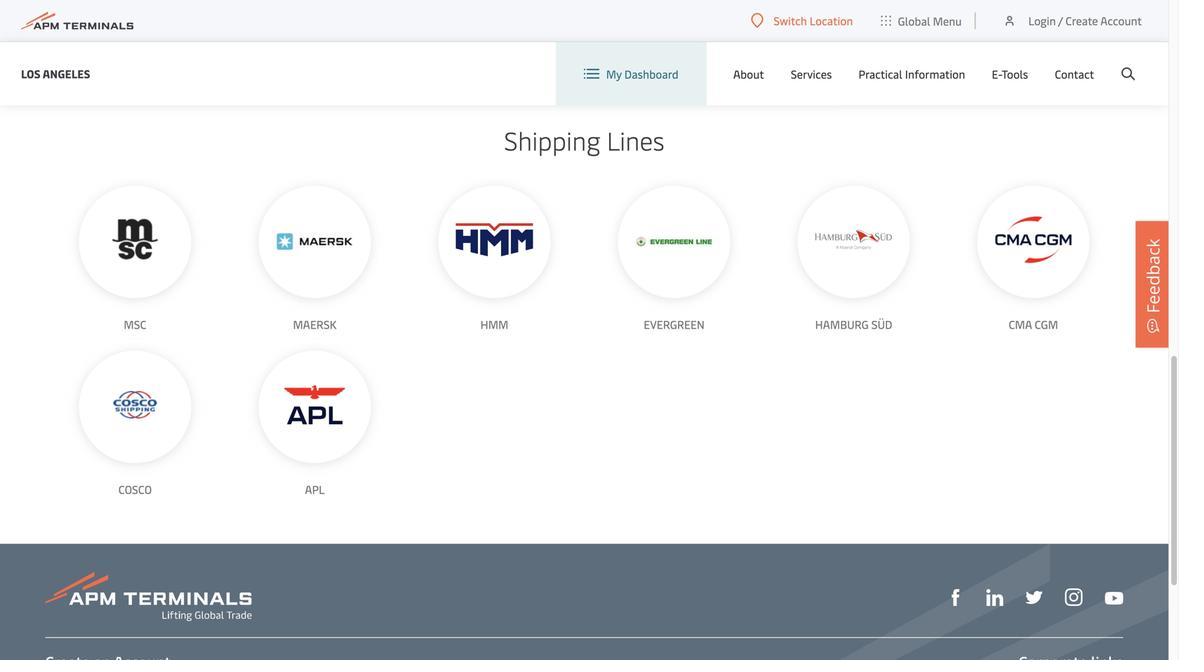 Task type: locate. For each thing, give the bounding box(es) containing it.
chain
[[307, 15, 334, 30]]

hmm image
[[456, 223, 533, 256]]

three
[[499, 0, 526, 12]]

cma
[[1009, 317, 1033, 332]]

login
[[1029, 13, 1056, 28]]

information
[[906, 66, 966, 81]]

hamburg süd link
[[798, 186, 910, 333]]

vessel
[[71, 0, 102, 12]]

high
[[45, 0, 68, 12]]

and
[[306, 0, 325, 12], [377, 15, 396, 30]]

login / create account link
[[1003, 0, 1143, 41]]

and down gate
[[377, 15, 396, 30]]

global
[[898, 13, 931, 28]]

high vessel productivity, fast on-dock rail transition and consistent gate service levels - all three factors are an integrated part of our sustainable port services to keep your global supply chain healthy and fluid for your success.
[[45, 0, 710, 30]]

and up chain
[[306, 0, 325, 12]]

hamburg
[[816, 317, 869, 332]]

dock
[[210, 0, 234, 12]]

healthy
[[337, 15, 374, 30]]

contact button
[[1056, 42, 1095, 105]]

0 vertical spatial and
[[306, 0, 325, 12]]

services
[[791, 66, 832, 81]]

twitter image
[[1026, 589, 1043, 606]]

menu
[[934, 13, 962, 28]]

msc link
[[79, 186, 191, 333]]

hmm
[[481, 317, 509, 332]]

are
[[567, 0, 583, 12]]

transition
[[255, 0, 303, 12]]

-
[[477, 0, 481, 12]]

apl
[[305, 482, 325, 497]]

e-
[[992, 66, 1002, 81]]

our
[[693, 0, 710, 12]]

los angeles link
[[21, 65, 90, 83]]

practical information
[[859, 66, 966, 81]]

cma cgm link
[[978, 186, 1090, 333]]

practical
[[859, 66, 903, 81]]

hamburg sud image
[[816, 230, 893, 250]]

0 horizontal spatial and
[[306, 0, 325, 12]]

1 horizontal spatial your
[[442, 15, 464, 30]]

factors
[[529, 0, 564, 12]]

your
[[212, 15, 235, 30], [442, 15, 464, 30]]

süd
[[872, 317, 893, 332]]

my dashboard button
[[584, 42, 679, 105]]

rail
[[236, 0, 252, 12]]

sustainable
[[45, 15, 103, 30]]

msc
[[124, 317, 146, 332]]

0 horizontal spatial your
[[212, 15, 235, 30]]

your down dock
[[212, 15, 235, 30]]

1 vertical spatial and
[[377, 15, 396, 30]]

cosco
[[119, 482, 152, 497]]

2 your from the left
[[442, 15, 464, 30]]

instagram link
[[1066, 587, 1083, 606]]

fluid
[[399, 15, 422, 30]]

productivity,
[[105, 0, 167, 12]]

shipping lines
[[504, 123, 665, 157]]

maersk link
[[259, 186, 371, 333]]

tools
[[1002, 66, 1029, 81]]

linkedin image
[[987, 589, 1004, 606]]

evergreen image
[[636, 237, 713, 246]]

cosco link
[[79, 351, 191, 498]]

1 horizontal spatial and
[[377, 15, 396, 30]]

port
[[106, 15, 127, 30]]

los angeles
[[21, 66, 90, 81]]

youtube image
[[1106, 592, 1124, 605]]

your down levels
[[442, 15, 464, 30]]

hmm link
[[439, 186, 551, 333]]



Task type: vqa. For each thing, say whether or not it's contained in the screenshot.
Global Menu
yes



Task type: describe. For each thing, give the bounding box(es) containing it.
practical information button
[[859, 42, 966, 105]]

switch
[[774, 13, 807, 28]]

an
[[586, 0, 598, 12]]

services button
[[791, 42, 832, 105]]

fill 44 link
[[1026, 587, 1043, 606]]

apmt footer logo image
[[45, 572, 252, 621]]

integrated
[[601, 0, 653, 12]]

/
[[1059, 13, 1063, 28]]

dashboard
[[625, 66, 679, 81]]

part
[[656, 0, 677, 12]]

evergreen
[[644, 317, 705, 332]]

of
[[679, 0, 690, 12]]

services
[[130, 15, 170, 30]]

levels
[[445, 0, 474, 12]]

location
[[810, 13, 854, 28]]

logo 5 image
[[113, 391, 157, 419]]

gate
[[382, 0, 405, 12]]

my dashboard
[[607, 66, 679, 81]]

evergreen link
[[618, 186, 731, 333]]

instagram image
[[1066, 589, 1083, 606]]

about
[[734, 66, 765, 81]]

apl link
[[259, 351, 371, 498]]

linkedin__x28_alt_x29__3_ link
[[987, 587, 1004, 606]]

hamburg süd
[[816, 317, 893, 332]]

cma cgm image
[[995, 216, 1073, 263]]

apl image
[[276, 381, 354, 429]]

success.
[[467, 15, 508, 30]]

my
[[607, 66, 622, 81]]

supply
[[272, 15, 305, 30]]

login / create account
[[1029, 13, 1143, 28]]

lines
[[607, 123, 665, 157]]

shipping
[[504, 123, 601, 157]]

facebook image
[[948, 589, 965, 606]]

global menu button
[[868, 0, 976, 42]]

contact
[[1056, 66, 1095, 81]]

switch location
[[774, 13, 854, 28]]

e-tools
[[992, 66, 1029, 81]]

account
[[1101, 13, 1143, 28]]

shape link
[[948, 587, 965, 606]]

maersk
[[293, 317, 337, 332]]

create
[[1066, 13, 1099, 28]]

fast
[[170, 0, 190, 12]]

switch location button
[[752, 13, 854, 28]]

cgm
[[1035, 317, 1059, 332]]

service
[[407, 0, 442, 12]]

angeles
[[43, 66, 90, 81]]

1 your from the left
[[212, 15, 235, 30]]

about button
[[734, 42, 765, 105]]

to
[[173, 15, 183, 30]]

e-tools button
[[992, 42, 1029, 105]]

consistent
[[328, 0, 380, 12]]

on-
[[192, 0, 210, 12]]

maersk image
[[276, 203, 354, 281]]

cma cgm
[[1009, 317, 1059, 332]]

global menu
[[898, 13, 962, 28]]

msc image
[[100, 215, 170, 265]]

for
[[425, 15, 439, 30]]

global
[[237, 15, 269, 30]]

all
[[484, 0, 496, 12]]

los
[[21, 66, 40, 81]]

feedback
[[1142, 239, 1165, 313]]

you tube link
[[1106, 588, 1124, 605]]

feedback button
[[1136, 221, 1171, 348]]

keep
[[186, 15, 210, 30]]



